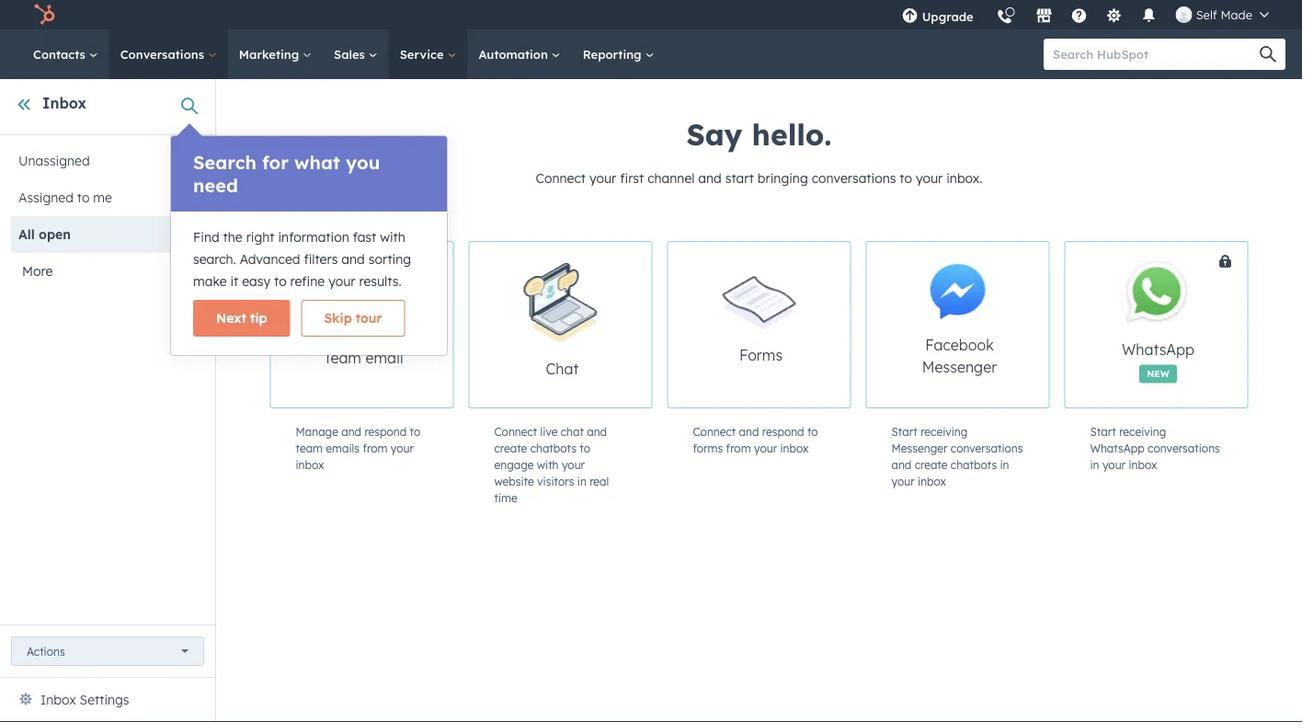 Task type: describe. For each thing, give the bounding box(es) containing it.
skip tour
[[324, 310, 382, 326]]

inbox.
[[947, 170, 983, 186]]

make
[[193, 273, 227, 289]]

from inside manage and respond to team emails from your inbox
[[363, 441, 388, 455]]

create inside start receiving messenger conversations and create chatbots in your inbox
[[915, 458, 948, 471]]

marketplaces button
[[1025, 0, 1064, 29]]

manage and respond to team emails from your inbox
[[296, 425, 421, 471]]

unassigned
[[18, 153, 90, 169]]

it
[[230, 273, 238, 289]]

receiving for messenger
[[921, 425, 968, 438]]

connect and respond to forms from your inbox
[[693, 425, 818, 455]]

actions
[[27, 644, 65, 658]]

connect live chat and create chatbots to engage with your website visitors in real time
[[494, 425, 609, 505]]

1 0 from the top
[[185, 153, 193, 169]]

facebook messenger
[[922, 336, 997, 376]]

visitors
[[537, 474, 574, 488]]

results.
[[359, 273, 402, 289]]

0 horizontal spatial conversations
[[812, 170, 896, 186]]

whatsapp inside option
[[1122, 340, 1195, 359]]

chatbots inside start receiving messenger conversations and create chatbots in your inbox
[[951, 458, 997, 471]]

in inside connect live chat and create chatbots to engage with your website visitors in real time
[[577, 474, 587, 488]]

marketing link
[[228, 29, 323, 79]]

and inside connect live chat and create chatbots to engage with your website visitors in real time
[[587, 425, 607, 438]]

next tip button
[[193, 300, 290, 337]]

bringing
[[758, 170, 808, 186]]

respond for your
[[365, 425, 407, 438]]

Chat checkbox
[[469, 241, 653, 408]]

automation
[[479, 46, 552, 62]]

real
[[590, 474, 609, 488]]

find
[[193, 229, 220, 245]]

service link
[[389, 29, 468, 79]]

help button
[[1064, 0, 1095, 29]]

contacts link
[[22, 29, 109, 79]]

from inside connect and respond to forms from your inbox
[[726, 441, 751, 455]]

more
[[22, 263, 53, 279]]

upgrade image
[[902, 8, 919, 25]]

help image
[[1071, 8, 1088, 25]]

inbox inside connect and respond to forms from your inbox
[[780, 441, 809, 455]]

reporting
[[583, 46, 645, 62]]

search
[[193, 151, 257, 174]]

tip
[[250, 310, 267, 326]]

receiving for whatsapp
[[1120, 425, 1167, 438]]

information
[[278, 229, 349, 245]]

0 for to
[[185, 189, 193, 206]]

your inside connect live chat and create chatbots to engage with your website visitors in real time
[[562, 458, 585, 471]]

right
[[246, 229, 275, 245]]

none checkbox containing whatsapp
[[1065, 241, 1302, 408]]

conversations link
[[109, 29, 228, 79]]

skip tour button
[[301, 300, 405, 337]]

say
[[687, 116, 743, 153]]

sorting
[[369, 251, 411, 267]]

all open
[[18, 226, 71, 242]]

your inside the find the right information fast with search. advanced filters and sorting make it easy to refine your results.
[[329, 273, 356, 289]]

chatbots inside connect live chat and create chatbots to engage with your website visitors in real time
[[530, 441, 577, 455]]

search button
[[1251, 39, 1286, 70]]

first
[[620, 170, 644, 186]]

sales
[[334, 46, 369, 62]]

connect for forms
[[693, 425, 736, 438]]

forms
[[693, 441, 723, 455]]

live
[[540, 425, 558, 438]]

website
[[494, 474, 534, 488]]

hello.
[[752, 116, 832, 153]]

0 for open
[[185, 226, 193, 242]]

in inside start receiving whatsapp conversations in your inbox
[[1090, 458, 1100, 471]]

open
[[39, 226, 71, 242]]

team
[[296, 441, 323, 455]]

whatsapp new
[[1122, 340, 1195, 379]]

your inside start receiving messenger conversations and create chatbots in your inbox
[[892, 474, 915, 488]]

automation link
[[468, 29, 572, 79]]

and inside start receiving messenger conversations and create chatbots in your inbox
[[892, 458, 912, 471]]

self
[[1196, 7, 1218, 22]]

the
[[223, 229, 243, 245]]

conversations for start receiving whatsapp conversations in your inbox
[[1148, 441, 1220, 455]]

assigned to me
[[18, 189, 112, 206]]

made
[[1221, 7, 1253, 22]]

hubspot link
[[22, 4, 69, 26]]

chat
[[546, 359, 579, 378]]

calling icon image
[[997, 9, 1013, 26]]

and inside connect and respond to forms from your inbox
[[739, 425, 759, 438]]

service
[[400, 46, 447, 62]]

refine
[[290, 273, 325, 289]]

to inside connect and respond to forms from your inbox
[[808, 425, 818, 438]]

what
[[294, 151, 340, 174]]

all
[[18, 226, 35, 242]]



Task type: vqa. For each thing, say whether or not it's contained in the screenshot.
the inbox inside Manage and respond to team emails from your inbox
yes



Task type: locate. For each thing, give the bounding box(es) containing it.
create inside connect live chat and create chatbots to engage with your website visitors in real time
[[494, 441, 527, 455]]

start for start receiving messenger conversations and create chatbots in your inbox
[[892, 425, 918, 438]]

chatbots
[[530, 441, 577, 455], [951, 458, 997, 471]]

settings link
[[1095, 0, 1134, 29]]

start for start receiving whatsapp conversations in your inbox
[[1090, 425, 1117, 438]]

1 vertical spatial 0
[[185, 189, 193, 206]]

start
[[725, 170, 754, 186]]

new
[[1147, 368, 1170, 379]]

start
[[892, 425, 918, 438], [1090, 425, 1117, 438]]

to
[[900, 170, 912, 186], [77, 189, 90, 206], [274, 273, 287, 289], [410, 425, 421, 438], [808, 425, 818, 438], [580, 441, 591, 455]]

next
[[216, 310, 246, 326]]

2 from from the left
[[726, 441, 751, 455]]

inbox
[[42, 94, 87, 112], [40, 692, 76, 708]]

0 vertical spatial 0
[[185, 153, 193, 169]]

contacts
[[33, 46, 89, 62]]

Forms checkbox
[[667, 241, 851, 408]]

in inside start receiving messenger conversations and create chatbots in your inbox
[[1000, 458, 1010, 471]]

Search HubSpot search field
[[1044, 39, 1269, 70]]

notifications image
[[1141, 8, 1158, 25]]

inbox settings
[[40, 692, 129, 708]]

1 vertical spatial inbox
[[40, 692, 76, 708]]

1 vertical spatial chatbots
[[951, 458, 997, 471]]

marketplaces image
[[1036, 8, 1053, 25]]

1 horizontal spatial start
[[1090, 425, 1117, 438]]

with up visitors
[[537, 458, 559, 471]]

receiving inside start receiving messenger conversations and create chatbots in your inbox
[[921, 425, 968, 438]]

inbox settings link
[[40, 689, 129, 711]]

2 0 from the top
[[185, 189, 193, 206]]

1 horizontal spatial conversations
[[951, 441, 1023, 455]]

0
[[185, 153, 193, 169], [185, 189, 193, 206], [185, 226, 193, 242]]

notifications button
[[1134, 0, 1165, 29]]

advanced
[[240, 251, 300, 267]]

you
[[346, 151, 380, 174]]

messenger inside start receiving messenger conversations and create chatbots in your inbox
[[892, 441, 948, 455]]

2 respond from the left
[[762, 425, 804, 438]]

Team email checkbox
[[270, 241, 454, 408]]

upgrade
[[922, 9, 974, 24]]

engage
[[494, 458, 534, 471]]

to inside connect live chat and create chatbots to engage with your website visitors in real time
[[580, 441, 591, 455]]

receiving down the facebook messenger
[[921, 425, 968, 438]]

to inside the find the right information fast with search. advanced filters and sorting make it easy to refine your results.
[[274, 273, 287, 289]]

Facebook Messenger checkbox
[[866, 241, 1050, 408]]

receiving inside start receiving whatsapp conversations in your inbox
[[1120, 425, 1167, 438]]

settings
[[80, 692, 129, 708]]

connect left first
[[536, 170, 586, 186]]

with
[[380, 229, 405, 245], [537, 458, 559, 471]]

1 vertical spatial messenger
[[892, 441, 948, 455]]

messenger inside checkbox
[[922, 358, 997, 376]]

connect your first channel and start bringing conversations to your inbox.
[[536, 170, 983, 186]]

start inside start receiving messenger conversations and create chatbots in your inbox
[[892, 425, 918, 438]]

from right forms
[[726, 441, 751, 455]]

respond inside connect and respond to forms from your inbox
[[762, 425, 804, 438]]

for
[[262, 151, 289, 174]]

with inside the find the right information fast with search. advanced filters and sorting make it easy to refine your results.
[[380, 229, 405, 245]]

email
[[366, 348, 403, 366]]

inbox for inbox
[[42, 94, 87, 112]]

0 up search.
[[185, 226, 193, 242]]

settings image
[[1106, 8, 1123, 25]]

respond down forms
[[762, 425, 804, 438]]

None checkbox
[[1065, 241, 1302, 408]]

say hello.
[[687, 116, 832, 153]]

0 horizontal spatial start
[[892, 425, 918, 438]]

conversations
[[120, 46, 208, 62]]

1 horizontal spatial in
[[1000, 458, 1010, 471]]

1 vertical spatial whatsapp
[[1090, 441, 1145, 455]]

hubspot image
[[33, 4, 55, 26]]

your inside start receiving whatsapp conversations in your inbox
[[1103, 458, 1126, 471]]

find the right information fast with search. advanced filters and sorting make it easy to refine your results.
[[193, 229, 411, 289]]

3 0 from the top
[[185, 226, 193, 242]]

connect for chat
[[494, 425, 537, 438]]

1 start from the left
[[892, 425, 918, 438]]

with up sorting
[[380, 229, 405, 245]]

forms
[[739, 346, 783, 364]]

inbox inside start receiving messenger conversations and create chatbots in your inbox
[[918, 474, 947, 488]]

and inside manage and respond to team emails from your inbox
[[341, 425, 362, 438]]

0 vertical spatial inbox
[[42, 94, 87, 112]]

0 up find
[[185, 189, 193, 206]]

1 respond from the left
[[365, 425, 407, 438]]

channel
[[648, 170, 695, 186]]

facebook
[[926, 336, 994, 354]]

next tip
[[216, 310, 267, 326]]

start receiving whatsapp conversations in your inbox
[[1090, 425, 1220, 471]]

0 horizontal spatial with
[[380, 229, 405, 245]]

0 vertical spatial messenger
[[922, 358, 997, 376]]

actions button
[[11, 637, 204, 666]]

0 vertical spatial create
[[494, 441, 527, 455]]

1 vertical spatial create
[[915, 458, 948, 471]]

and inside the find the right information fast with search. advanced filters and sorting make it easy to refine your results.
[[342, 251, 365, 267]]

time
[[494, 491, 518, 505]]

calling icon button
[[989, 2, 1021, 29]]

sales link
[[323, 29, 389, 79]]

0 vertical spatial chatbots
[[530, 441, 577, 455]]

0 up "need"
[[185, 153, 193, 169]]

0 vertical spatial whatsapp
[[1122, 340, 1195, 359]]

conversations for start receiving messenger conversations and create chatbots in your inbox
[[951, 441, 1023, 455]]

connect
[[536, 170, 586, 186], [494, 425, 537, 438], [693, 425, 736, 438]]

easy
[[242, 273, 271, 289]]

1 horizontal spatial receiving
[[1120, 425, 1167, 438]]

me
[[93, 189, 112, 206]]

2 horizontal spatial in
[[1090, 458, 1100, 471]]

receiving down the "new"
[[1120, 425, 1167, 438]]

ruby anderson image
[[1176, 6, 1193, 23]]

respond inside manage and respond to team emails from your inbox
[[365, 425, 407, 438]]

2 start from the left
[[1090, 425, 1117, 438]]

from right emails
[[363, 441, 388, 455]]

messenger
[[922, 358, 997, 376], [892, 441, 948, 455]]

menu
[[891, 0, 1280, 36]]

0 horizontal spatial create
[[494, 441, 527, 455]]

2 horizontal spatial conversations
[[1148, 441, 1220, 455]]

self made button
[[1165, 0, 1280, 29]]

reporting link
[[572, 29, 665, 79]]

chat
[[561, 425, 584, 438]]

0 horizontal spatial in
[[577, 474, 587, 488]]

whatsapp
[[1122, 340, 1195, 359], [1090, 441, 1145, 455]]

inbox left settings
[[40, 692, 76, 708]]

inbox
[[780, 441, 809, 455], [296, 458, 324, 471], [1129, 458, 1158, 471], [918, 474, 947, 488]]

respond right 'manage'
[[365, 425, 407, 438]]

tour
[[356, 310, 382, 326]]

skip
[[324, 310, 352, 326]]

0 horizontal spatial chatbots
[[530, 441, 577, 455]]

connect inside connect live chat and create chatbots to engage with your website visitors in real time
[[494, 425, 537, 438]]

team
[[324, 348, 361, 366]]

inbox down contacts link in the left of the page
[[42, 94, 87, 112]]

marketing
[[239, 46, 303, 62]]

search image
[[1260, 46, 1277, 63]]

1 horizontal spatial create
[[915, 458, 948, 471]]

conversations inside start receiving whatsapp conversations in your inbox
[[1148, 441, 1220, 455]]

inbox inside start receiving whatsapp conversations in your inbox
[[1129, 458, 1158, 471]]

0 horizontal spatial respond
[[365, 425, 407, 438]]

1 vertical spatial with
[[537, 458, 559, 471]]

inbox inside manage and respond to team emails from your inbox
[[296, 458, 324, 471]]

start inside start receiving whatsapp conversations in your inbox
[[1090, 425, 1117, 438]]

2 receiving from the left
[[1120, 425, 1167, 438]]

1 horizontal spatial chatbots
[[951, 458, 997, 471]]

0 vertical spatial with
[[380, 229, 405, 245]]

your inside manage and respond to team emails from your inbox
[[391, 441, 414, 455]]

inbox for inbox settings
[[40, 692, 76, 708]]

emails
[[326, 441, 360, 455]]

in
[[1000, 458, 1010, 471], [1090, 458, 1100, 471], [577, 474, 587, 488]]

1 horizontal spatial respond
[[762, 425, 804, 438]]

your inside connect and respond to forms from your inbox
[[754, 441, 777, 455]]

with inside connect live chat and create chatbots to engage with your website visitors in real time
[[537, 458, 559, 471]]

2 vertical spatial 0
[[185, 226, 193, 242]]

connect up forms
[[693, 425, 736, 438]]

assigned
[[18, 189, 73, 206]]

and
[[698, 170, 722, 186], [342, 251, 365, 267], [341, 425, 362, 438], [587, 425, 607, 438], [739, 425, 759, 438], [892, 458, 912, 471]]

respond for inbox
[[762, 425, 804, 438]]

receiving
[[921, 425, 968, 438], [1120, 425, 1167, 438]]

filters
[[304, 251, 338, 267]]

self made
[[1196, 7, 1253, 22]]

connect inside connect and respond to forms from your inbox
[[693, 425, 736, 438]]

1 horizontal spatial from
[[726, 441, 751, 455]]

1 receiving from the left
[[921, 425, 968, 438]]

team email
[[324, 348, 403, 366]]

1 from from the left
[[363, 441, 388, 455]]

to inside manage and respond to team emails from your inbox
[[410, 425, 421, 438]]

search.
[[193, 251, 236, 267]]

start receiving messenger conversations and create chatbots in your inbox
[[892, 425, 1023, 488]]

need
[[193, 174, 238, 197]]

create
[[494, 441, 527, 455], [915, 458, 948, 471]]

0 horizontal spatial receiving
[[921, 425, 968, 438]]

conversations inside start receiving messenger conversations and create chatbots in your inbox
[[951, 441, 1023, 455]]

respond
[[365, 425, 407, 438], [762, 425, 804, 438]]

menu containing self made
[[891, 0, 1280, 36]]

0 horizontal spatial from
[[363, 441, 388, 455]]

search for what you need
[[193, 151, 380, 197]]

whatsapp inside start receiving whatsapp conversations in your inbox
[[1090, 441, 1145, 455]]

fast
[[353, 229, 376, 245]]

1 horizontal spatial with
[[537, 458, 559, 471]]

connect up engage
[[494, 425, 537, 438]]

manage
[[296, 425, 338, 438]]



